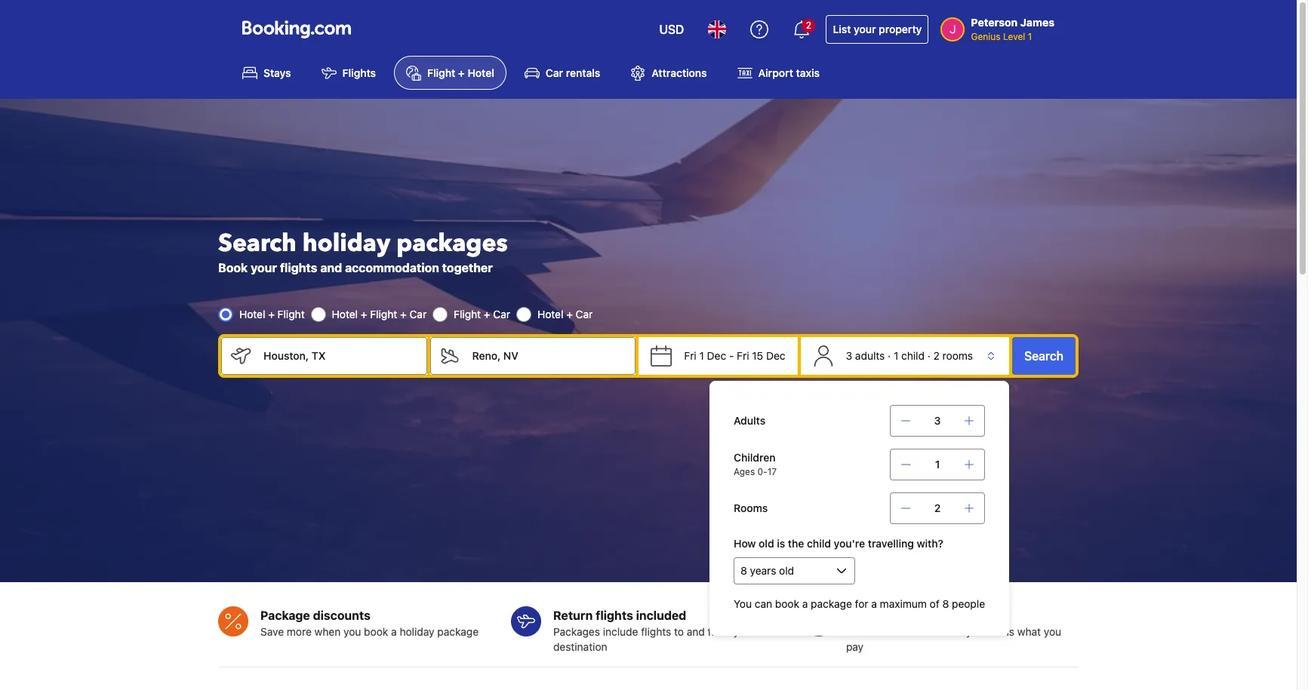 Task type: locate. For each thing, give the bounding box(es) containing it.
1 horizontal spatial package
[[811, 598, 852, 611]]

0 vertical spatial flights
[[280, 261, 317, 274]]

2 inside 2 button
[[806, 20, 812, 31]]

when
[[315, 626, 341, 639]]

1 horizontal spatial dec
[[766, 349, 786, 362]]

0 horizontal spatial flights
[[280, 261, 317, 274]]

0 vertical spatial 3
[[846, 349, 853, 362]]

adults
[[734, 415, 766, 427]]

0 vertical spatial is
[[777, 538, 785, 550]]

3 you from the left
[[1044, 626, 1062, 639]]

1 vertical spatial 3
[[934, 415, 941, 427]]

2 horizontal spatial you
[[1044, 626, 1062, 639]]

save
[[260, 626, 284, 639]]

1 horizontal spatial child
[[902, 349, 925, 362]]

1 vertical spatial book
[[364, 626, 388, 639]]

hotel + car
[[538, 308, 593, 321]]

is right see
[[1007, 626, 1015, 639]]

your right from on the bottom right
[[733, 626, 755, 639]]

2
[[806, 20, 812, 31], [934, 349, 940, 362], [935, 502, 941, 515]]

0 horizontal spatial dec
[[707, 349, 726, 362]]

1 you from the left
[[344, 626, 361, 639]]

and
[[320, 261, 342, 274], [687, 626, 705, 639]]

attractions link
[[619, 56, 719, 90]]

usd button
[[650, 11, 693, 48]]

+ inside flight + hotel link
[[458, 67, 465, 79]]

you right what
[[1044, 626, 1062, 639]]

0 horizontal spatial search
[[218, 227, 297, 260]]

your right list at the top right of the page
[[854, 23, 876, 35]]

booking.com online hotel reservations image
[[242, 20, 351, 39]]

ages
[[734, 467, 755, 478]]

·
[[888, 349, 891, 362], [928, 349, 931, 362]]

0 vertical spatial and
[[320, 261, 342, 274]]

0 vertical spatial child
[[902, 349, 925, 362]]

0 vertical spatial package
[[811, 598, 852, 611]]

2 vertical spatial 2
[[935, 502, 941, 515]]

0 horizontal spatial child
[[807, 538, 831, 550]]

0 horizontal spatial you
[[344, 626, 361, 639]]

can
[[755, 598, 772, 611]]

child right 'the'
[[807, 538, 831, 550]]

1 horizontal spatial ·
[[928, 349, 931, 362]]

fri
[[684, 349, 697, 362], [737, 349, 749, 362]]

0 horizontal spatial 3
[[846, 349, 853, 362]]

1
[[1028, 31, 1032, 42], [699, 349, 704, 362], [894, 349, 899, 362], [935, 458, 940, 471]]

included.
[[890, 626, 935, 639]]

child right adults
[[902, 349, 925, 362]]

no hidden costs all taxes included. what you see is what you pay
[[846, 609, 1062, 654]]

a right for
[[872, 598, 877, 611]]

Where to? field
[[460, 337, 636, 375]]

0 horizontal spatial package
[[437, 626, 479, 639]]

fri right -
[[737, 349, 749, 362]]

flights link
[[309, 56, 388, 90]]

2 left rooms at the right bottom of page
[[934, 349, 940, 362]]

is right the old
[[777, 538, 785, 550]]

you
[[344, 626, 361, 639], [966, 626, 984, 639], [1044, 626, 1062, 639]]

taxis
[[796, 67, 820, 79]]

adults
[[855, 349, 885, 362]]

child
[[902, 349, 925, 362], [807, 538, 831, 550]]

your
[[854, 23, 876, 35], [251, 261, 277, 274], [733, 626, 755, 639]]

the
[[788, 538, 804, 550]]

return
[[553, 609, 593, 623]]

+
[[458, 67, 465, 79], [268, 308, 275, 321], [361, 308, 367, 321], [400, 308, 407, 321], [484, 308, 490, 321], [566, 308, 573, 321]]

3
[[846, 349, 853, 362], [934, 415, 941, 427]]

you left see
[[966, 626, 984, 639]]

you can book a package for a maximum of 8 people
[[734, 598, 985, 611]]

rentals
[[566, 67, 600, 79]]

search inside button
[[1025, 349, 1064, 363]]

with?
[[917, 538, 944, 550]]

hotel for hotel + flight + car
[[332, 308, 358, 321]]

· right adults
[[888, 349, 891, 362]]

1 horizontal spatial book
[[775, 598, 800, 611]]

0 horizontal spatial is
[[777, 538, 785, 550]]

3 left adults
[[846, 349, 853, 362]]

flights down "included" at the bottom of the page
[[641, 626, 671, 639]]

peterson
[[971, 16, 1018, 29]]

you're
[[834, 538, 865, 550]]

holiday
[[303, 227, 390, 260], [400, 626, 435, 639]]

1 vertical spatial search
[[1025, 349, 1064, 363]]

costs
[[909, 609, 941, 623]]

0 vertical spatial holiday
[[303, 227, 390, 260]]

1 horizontal spatial holiday
[[400, 626, 435, 639]]

property
[[879, 23, 922, 35]]

hotel
[[468, 67, 494, 79], [239, 308, 265, 321], [332, 308, 358, 321], [538, 308, 564, 321]]

2 left list at the top right of the page
[[806, 20, 812, 31]]

book
[[218, 261, 248, 274]]

flights up hotel + flight
[[280, 261, 317, 274]]

is
[[777, 538, 785, 550], [1007, 626, 1015, 639]]

0 vertical spatial 2
[[806, 20, 812, 31]]

flight + car
[[454, 308, 510, 321]]

list
[[833, 23, 851, 35]]

your inside "search holiday packages book your flights and accommodation together"
[[251, 261, 277, 274]]

flights inside "search holiday packages book your flights and accommodation together"
[[280, 261, 317, 274]]

your right book
[[251, 261, 277, 274]]

+ for flight + car
[[484, 308, 490, 321]]

flights
[[342, 67, 376, 79]]

airport taxis
[[758, 67, 820, 79]]

2 dec from the left
[[766, 349, 786, 362]]

1 horizontal spatial and
[[687, 626, 705, 639]]

list your property
[[833, 23, 922, 35]]

airport
[[758, 67, 793, 79]]

include
[[603, 626, 638, 639]]

+ for flight + hotel
[[458, 67, 465, 79]]

and right to
[[687, 626, 705, 639]]

1 horizontal spatial your
[[733, 626, 755, 639]]

0 horizontal spatial holiday
[[303, 227, 390, 260]]

0 horizontal spatial your
[[251, 261, 277, 274]]

rooms
[[734, 502, 768, 515]]

2 vertical spatial flights
[[641, 626, 671, 639]]

0 vertical spatial your
[[854, 23, 876, 35]]

book down discounts
[[364, 626, 388, 639]]

flight
[[427, 67, 455, 79], [278, 308, 305, 321], [370, 308, 397, 321], [454, 308, 481, 321]]

1 vertical spatial child
[[807, 538, 831, 550]]

3 down 3 adults · 1 child · 2 rooms
[[934, 415, 941, 427]]

0 vertical spatial search
[[218, 227, 297, 260]]

2 vertical spatial your
[[733, 626, 755, 639]]

and inside "search holiday packages book your flights and accommodation together"
[[320, 261, 342, 274]]

0 horizontal spatial and
[[320, 261, 342, 274]]

james
[[1021, 16, 1055, 29]]

1 inside peterson james genius level 1
[[1028, 31, 1032, 42]]

fri left -
[[684, 349, 697, 362]]

flights up include
[[596, 609, 633, 623]]

a right can
[[802, 598, 808, 611]]

pay
[[846, 641, 864, 654]]

how
[[734, 538, 756, 550]]

dec left -
[[707, 349, 726, 362]]

0 horizontal spatial fri
[[684, 349, 697, 362]]

search inside "search holiday packages book your flights and accommodation together"
[[218, 227, 297, 260]]

book right can
[[775, 598, 800, 611]]

book
[[775, 598, 800, 611], [364, 626, 388, 639]]

and left accommodation
[[320, 261, 342, 274]]

2 up with?
[[935, 502, 941, 515]]

discounts
[[313, 609, 371, 623]]

children ages 0-17
[[734, 451, 777, 478]]

dec
[[707, 349, 726, 362], [766, 349, 786, 362]]

package
[[811, 598, 852, 611], [437, 626, 479, 639]]

flights for flights
[[641, 626, 671, 639]]

2 you from the left
[[966, 626, 984, 639]]

flights for holiday
[[280, 261, 317, 274]]

1 vertical spatial and
[[687, 626, 705, 639]]

1 horizontal spatial flights
[[596, 609, 633, 623]]

a right 'when'
[[391, 626, 397, 639]]

included
[[636, 609, 687, 623]]

1 horizontal spatial you
[[966, 626, 984, 639]]

1 vertical spatial your
[[251, 261, 277, 274]]

package
[[260, 609, 310, 623]]

children
[[734, 451, 776, 464]]

1 horizontal spatial search
[[1025, 349, 1064, 363]]

0 horizontal spatial book
[[364, 626, 388, 639]]

0 horizontal spatial a
[[391, 626, 397, 639]]

car
[[546, 67, 563, 79], [410, 308, 427, 321], [493, 308, 510, 321], [576, 308, 593, 321]]

1 · from the left
[[888, 349, 891, 362]]

· left rooms at the right bottom of page
[[928, 349, 931, 362]]

2 horizontal spatial flights
[[641, 626, 671, 639]]

from
[[708, 626, 731, 639]]

1 horizontal spatial 3
[[934, 415, 941, 427]]

1 vertical spatial package
[[437, 626, 479, 639]]

1 horizontal spatial fri
[[737, 349, 749, 362]]

0 horizontal spatial ·
[[888, 349, 891, 362]]

dec right 15
[[766, 349, 786, 362]]

flights
[[280, 261, 317, 274], [596, 609, 633, 623], [641, 626, 671, 639]]

+ for hotel + flight
[[268, 308, 275, 321]]

1 vertical spatial is
[[1007, 626, 1015, 639]]

2 · from the left
[[928, 349, 931, 362]]

1 horizontal spatial is
[[1007, 626, 1015, 639]]

what
[[938, 626, 963, 639]]

you down discounts
[[344, 626, 361, 639]]

your inside return flights included packages include flights to and from your destination
[[733, 626, 755, 639]]

search
[[218, 227, 297, 260], [1025, 349, 1064, 363]]

-
[[729, 349, 734, 362]]

1 vertical spatial holiday
[[400, 626, 435, 639]]

a
[[802, 598, 808, 611], [872, 598, 877, 611], [391, 626, 397, 639]]



Task type: vqa. For each thing, say whether or not it's contained in the screenshot.
Adelaide 414 Hotels in the top of the page
no



Task type: describe. For each thing, give the bounding box(es) containing it.
is inside no hidden costs all taxes included. what you see is what you pay
[[1007, 626, 1015, 639]]

stays
[[263, 67, 291, 79]]

flight + hotel link
[[394, 56, 507, 90]]

together
[[442, 261, 493, 274]]

car rentals
[[546, 67, 600, 79]]

Where from? field
[[251, 337, 427, 375]]

maximum
[[880, 598, 927, 611]]

to
[[674, 626, 684, 639]]

holiday inside package discounts save more when you book a holiday package
[[400, 626, 435, 639]]

flight + hotel
[[427, 67, 494, 79]]

+ for hotel + car
[[566, 308, 573, 321]]

book inside package discounts save more when you book a holiday package
[[364, 626, 388, 639]]

1 vertical spatial flights
[[596, 609, 633, 623]]

2 horizontal spatial your
[[854, 23, 876, 35]]

genius
[[971, 31, 1001, 42]]

3 for 3 adults · 1 child · 2 rooms
[[846, 349, 853, 362]]

you
[[734, 598, 752, 611]]

rooms
[[943, 349, 973, 362]]

17
[[768, 467, 777, 478]]

search for search
[[1025, 349, 1064, 363]]

level
[[1003, 31, 1026, 42]]

1 fri from the left
[[684, 349, 697, 362]]

travelling
[[868, 538, 914, 550]]

how old is the child you're travelling with?
[[734, 538, 944, 550]]

no
[[846, 609, 863, 623]]

more
[[287, 626, 312, 639]]

a inside package discounts save more when you book a holiday package
[[391, 626, 397, 639]]

all
[[846, 626, 858, 639]]

1 dec from the left
[[707, 349, 726, 362]]

packages
[[396, 227, 508, 260]]

2 horizontal spatial a
[[872, 598, 877, 611]]

0-
[[758, 467, 768, 478]]

child for the
[[807, 538, 831, 550]]

hotel for hotel + flight
[[239, 308, 265, 321]]

people
[[952, 598, 985, 611]]

list your property link
[[826, 15, 929, 44]]

packages
[[553, 626, 600, 639]]

hotel + flight
[[239, 308, 305, 321]]

fri 1 dec - fri 15 dec
[[684, 349, 786, 362]]

hidden
[[866, 609, 906, 623]]

attractions
[[652, 67, 707, 79]]

of
[[930, 598, 940, 611]]

taxes
[[861, 626, 887, 639]]

hotel for hotel + car
[[538, 308, 564, 321]]

3 for 3
[[934, 415, 941, 427]]

search for search holiday packages book your flights and accommodation together
[[218, 227, 297, 260]]

1 horizontal spatial a
[[802, 598, 808, 611]]

search button
[[1013, 337, 1076, 375]]

return flights included packages include flights to and from your destination
[[553, 609, 755, 654]]

old
[[759, 538, 774, 550]]

accommodation
[[345, 261, 439, 274]]

for
[[855, 598, 869, 611]]

airport taxis link
[[725, 56, 832, 90]]

car rentals link
[[513, 56, 613, 90]]

+ for hotel + flight + car
[[361, 308, 367, 321]]

see
[[987, 626, 1004, 639]]

usd
[[659, 23, 684, 36]]

8
[[943, 598, 949, 611]]

0 vertical spatial book
[[775, 598, 800, 611]]

1 vertical spatial 2
[[934, 349, 940, 362]]

search holiday packages book your flights and accommodation together
[[218, 227, 508, 274]]

package inside package discounts save more when you book a holiday package
[[437, 626, 479, 639]]

you inside package discounts save more when you book a holiday package
[[344, 626, 361, 639]]

2 fri from the left
[[737, 349, 749, 362]]

and inside return flights included packages include flights to and from your destination
[[687, 626, 705, 639]]

hotel + flight + car
[[332, 308, 427, 321]]

stays link
[[230, 56, 303, 90]]

what
[[1018, 626, 1041, 639]]

child for 1
[[902, 349, 925, 362]]

destination
[[553, 641, 607, 654]]

3 adults · 1 child · 2 rooms
[[846, 349, 973, 362]]

holiday inside "search holiday packages book your flights and accommodation together"
[[303, 227, 390, 260]]

15
[[752, 349, 763, 362]]

package discounts save more when you book a holiday package
[[260, 609, 479, 639]]

peterson james genius level 1
[[971, 16, 1055, 42]]

2 button
[[784, 11, 820, 48]]



